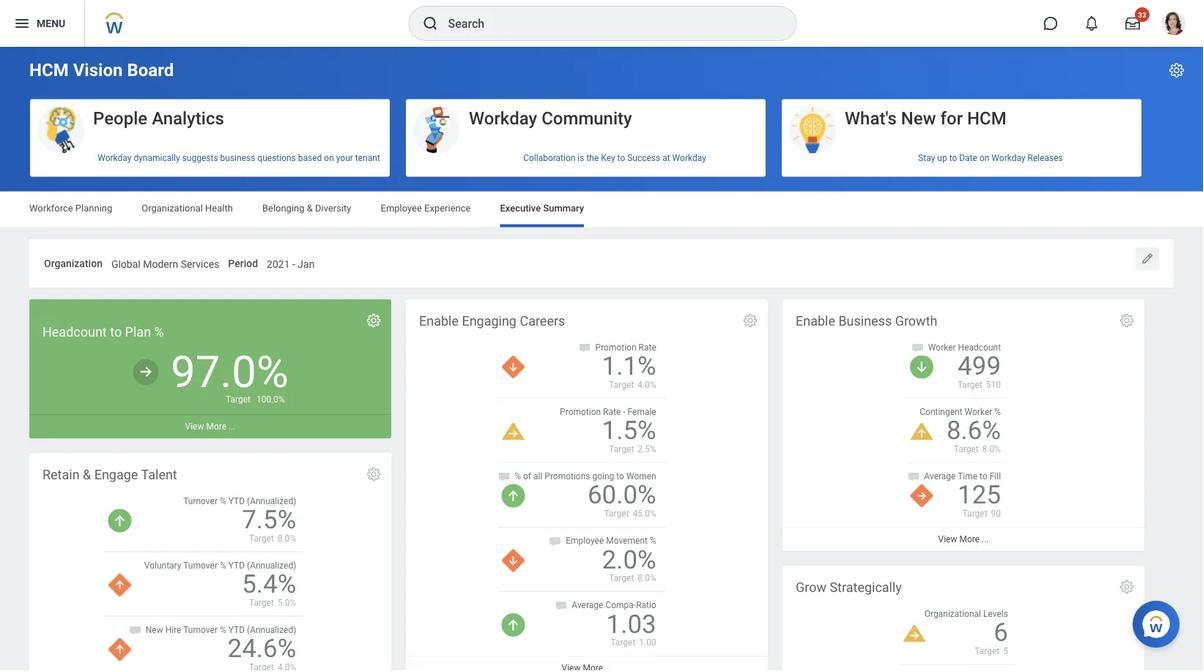Task type: describe. For each thing, give the bounding box(es) containing it.
configure enable engaging careers image
[[742, 313, 758, 329]]

1 (annualized) from the top
[[247, 496, 296, 507]]

business
[[220, 153, 255, 163]]

100.0%
[[256, 395, 285, 405]]

1 on from the left
[[324, 153, 334, 163]]

- inside "text field"
[[292, 258, 295, 270]]

key
[[601, 153, 615, 163]]

neutral warning image
[[501, 423, 525, 441]]

releases
[[1028, 153, 1063, 163]]

0 horizontal spatial view more ... link
[[29, 415, 391, 439]]

period
[[228, 258, 258, 270]]

5
[[1003, 647, 1008, 657]]

the
[[587, 153, 599, 163]]

view more ... for view more ... link to the left
[[185, 422, 236, 432]]

2021 - jan
[[267, 258, 315, 270]]

1.00
[[639, 638, 656, 649]]

8.0% for 8.6%
[[982, 445, 1001, 455]]

retain & engage talent
[[43, 468, 177, 483]]

promotion rate
[[595, 342, 656, 353]]

modern
[[143, 258, 178, 270]]

grow
[[796, 581, 827, 596]]

target for 1.5%
[[609, 445, 634, 455]]

planning
[[75, 203, 112, 214]]

business
[[839, 314, 892, 330]]

questions
[[257, 153, 296, 163]]

inbox large image
[[1126, 16, 1140, 31]]

Global Modern Services text field
[[111, 250, 219, 275]]

2021 - Jan text field
[[267, 250, 315, 275]]

employee for employee movement %
[[566, 536, 604, 547]]

configure image
[[366, 313, 382, 329]]

3 (annualized) from the top
[[247, 626, 296, 636]]

workday community button
[[406, 99, 766, 155]]

new hire turnover % ytd (annualized)
[[146, 626, 296, 636]]

rate for promotion rate
[[639, 342, 656, 353]]

engaging
[[462, 314, 517, 330]]

enable business growth
[[796, 314, 938, 330]]

menu banner
[[0, 0, 1203, 47]]

what's
[[845, 108, 897, 129]]

search image
[[422, 15, 439, 32]]

target for 125
[[963, 509, 988, 519]]

target for 6
[[975, 647, 1000, 657]]

to inside stay up to date on workday releases link
[[949, 153, 957, 163]]

3 turnover from the top
[[183, 626, 218, 636]]

for
[[941, 108, 963, 129]]

contingent worker %
[[920, 407, 1001, 417]]

up bad image
[[108, 639, 132, 662]]

organizational for organizational levels
[[925, 609, 981, 619]]

499 target 510
[[958, 351, 1001, 390]]

down bad image for 1.1%
[[501, 356, 525, 379]]

% left 24.6%
[[220, 626, 226, 636]]

collaboration is the key to success at workday
[[523, 153, 706, 163]]

promotion for promotion rate - female
[[560, 407, 601, 417]]

health
[[205, 203, 233, 214]]

0 vertical spatial ...
[[229, 422, 236, 432]]

movement
[[606, 536, 648, 547]]

configure this page image
[[1168, 62, 1186, 79]]

view for view more ... link to the left
[[185, 422, 204, 432]]

average for 125
[[924, 472, 956, 482]]

% left the 5.4%
[[220, 561, 226, 571]]

women
[[627, 472, 656, 482]]

average for 1.03
[[572, 601, 603, 611]]

organizational levels
[[925, 609, 1008, 619]]

Search Workday  search field
[[448, 7, 766, 40]]

% left 7.5% at the bottom left of page
[[220, 496, 226, 507]]

60.0% target 45.0%
[[588, 481, 656, 519]]

1 horizontal spatial view more ... link
[[783, 527, 1145, 552]]

collaboration is the key to success at workday link
[[406, 147, 766, 169]]

up warning image
[[910, 423, 934, 441]]

vision
[[73, 60, 123, 81]]

workday community
[[469, 108, 632, 129]]

retain & engage talent element
[[29, 454, 391, 672]]

1 vertical spatial up good image
[[108, 510, 132, 533]]

workday inside button
[[469, 108, 537, 129]]

suggests
[[182, 153, 218, 163]]

experience
[[424, 203, 471, 214]]

time
[[958, 472, 978, 482]]

headcount to plan %
[[43, 325, 164, 341]]

configure grow strategically image
[[1119, 580, 1135, 596]]

community
[[542, 108, 632, 129]]

2.0% target 8.0%
[[602, 545, 656, 584]]

enable business growth element
[[783, 300, 1145, 552]]

33
[[1138, 10, 1147, 19]]

your
[[336, 153, 353, 163]]

2 (annualized) from the top
[[247, 561, 296, 571]]

to inside collaboration is the key to success at workday link
[[617, 153, 625, 163]]

8.0% inside the 2.0% target 8.0%
[[638, 574, 656, 584]]

levels
[[983, 609, 1008, 619]]

board
[[127, 60, 174, 81]]

engage
[[94, 468, 138, 483]]

of
[[523, 472, 531, 482]]

employee movement %
[[566, 536, 656, 547]]

more for rightmost view more ... link
[[960, 535, 980, 545]]

5.4%
[[242, 570, 296, 600]]

configure enable business growth image
[[1119, 313, 1135, 329]]

profile logan mcneil image
[[1162, 12, 1186, 38]]

% left of
[[515, 472, 521, 482]]

hcm vision board
[[29, 60, 174, 81]]

60.0%
[[588, 481, 656, 511]]

organization element
[[111, 249, 219, 276]]

neutral good image
[[132, 359, 160, 387]]

target for 1.03
[[611, 638, 636, 649]]

target for 7.5%
[[249, 534, 274, 544]]

5.0%
[[278, 598, 296, 609]]

grow strategically
[[796, 581, 902, 596]]

all
[[533, 472, 543, 482]]

configure retain & engage talent image
[[366, 467, 382, 483]]

collaboration
[[523, 153, 576, 163]]

justify image
[[13, 15, 31, 32]]

125 target 90
[[958, 481, 1001, 519]]

average compa-ratio
[[572, 601, 656, 611]]

down bad image for 2.0%
[[501, 549, 525, 573]]

promotion rate - female
[[560, 407, 656, 417]]

stay up to date on workday releases link
[[782, 147, 1142, 169]]

0 vertical spatial hcm
[[29, 60, 69, 81]]

worker headcount
[[928, 342, 1001, 353]]

rate for promotion rate - female
[[603, 407, 621, 417]]

1.1% target 4.0%
[[602, 351, 656, 390]]

& for retain
[[83, 468, 91, 483]]

8.6%
[[947, 416, 1001, 446]]

going
[[592, 472, 614, 482]]

people
[[93, 108, 147, 129]]

target for 5.4%
[[249, 598, 274, 609]]

45.0%
[[633, 509, 656, 519]]

enable engaging careers element
[[406, 300, 768, 672]]

0 vertical spatial up good image
[[501, 485, 525, 508]]

target for 1.1%
[[609, 380, 634, 390]]

strategically
[[830, 581, 902, 596]]

97.0%
[[171, 347, 289, 398]]

period element
[[267, 249, 315, 276]]



Task type: locate. For each thing, give the bounding box(es) containing it.
view down average time to fill
[[938, 535, 957, 545]]

target for 8.6%
[[954, 445, 979, 455]]

1.03
[[606, 610, 656, 640]]

target inside the 1.1% target 4.0%
[[609, 380, 634, 390]]

target up compa-
[[609, 574, 634, 584]]

... down 125 target 90
[[982, 535, 989, 545]]

organizational inside grow strategically element
[[925, 609, 981, 619]]

2 ytd from the top
[[228, 561, 245, 571]]

target for 2.0%
[[609, 574, 634, 584]]

1 vertical spatial rate
[[603, 407, 621, 417]]

1 vertical spatial (annualized)
[[247, 561, 296, 571]]

0 vertical spatial 8.0%
[[982, 445, 1001, 455]]

1 horizontal spatial organizational
[[925, 609, 981, 619]]

125
[[958, 481, 1001, 511]]

2 vertical spatial (annualized)
[[247, 626, 296, 636]]

employee for employee experience
[[381, 203, 422, 214]]

0 horizontal spatial enable
[[419, 314, 459, 330]]

1 horizontal spatial hcm
[[967, 108, 1007, 129]]

menu button
[[0, 0, 84, 47]]

workday down people
[[98, 153, 131, 163]]

rate
[[639, 342, 656, 353], [603, 407, 621, 417]]

enable left business
[[796, 314, 835, 330]]

target left 90
[[963, 509, 988, 519]]

% right plan
[[154, 325, 164, 341]]

-
[[292, 258, 295, 270], [623, 407, 626, 417]]

1 horizontal spatial &
[[307, 203, 313, 214]]

down bad image up up good image
[[501, 549, 525, 573]]

average up neutral bad icon
[[924, 472, 956, 482]]

- inside enable engaging careers "element"
[[623, 407, 626, 417]]

0 vertical spatial down bad image
[[501, 356, 525, 379]]

- left female
[[623, 407, 626, 417]]

view more ... link down 97.0% target 100.0%
[[29, 415, 391, 439]]

1 vertical spatial view
[[938, 535, 957, 545]]

target left 1.00
[[611, 638, 636, 649]]

contingent
[[920, 407, 963, 417]]

retain
[[43, 468, 80, 483]]

0 horizontal spatial -
[[292, 258, 295, 270]]

based
[[298, 153, 322, 163]]

workday up collaboration
[[469, 108, 537, 129]]

average left compa-
[[572, 601, 603, 611]]

& left diversity
[[307, 203, 313, 214]]

workday right at
[[672, 153, 706, 163]]

up bad image
[[108, 574, 132, 598]]

notifications large image
[[1085, 16, 1099, 31]]

4.0%
[[638, 380, 656, 390]]

1 enable from the left
[[419, 314, 459, 330]]

turnover % ytd (annualized)
[[183, 496, 296, 507]]

1 horizontal spatial average
[[924, 472, 956, 482]]

down bad image
[[501, 356, 525, 379], [501, 549, 525, 573]]

headcount inside "enable business growth" element
[[958, 342, 1001, 353]]

to left "fill" on the bottom right
[[980, 472, 988, 482]]

% inside "enable business growth" element
[[995, 407, 1001, 417]]

date
[[959, 153, 978, 163]]

organizational for organizational health
[[142, 203, 203, 214]]

target inside 1.5% target 2.5%
[[609, 445, 634, 455]]

promotion
[[595, 342, 637, 353], [560, 407, 601, 417]]

people analytics button
[[30, 99, 390, 155]]

belonging
[[262, 203, 305, 214]]

target left 2.5%
[[609, 445, 634, 455]]

1 horizontal spatial rate
[[639, 342, 656, 353]]

hcm down menu
[[29, 60, 69, 81]]

target inside 1.03 target 1.00
[[611, 638, 636, 649]]

ytd
[[228, 496, 245, 507], [228, 561, 245, 571], [228, 626, 245, 636]]

target
[[609, 380, 634, 390], [958, 380, 983, 390], [226, 395, 251, 405], [609, 445, 634, 455], [954, 445, 979, 455], [604, 509, 629, 519], [963, 509, 988, 519], [249, 534, 274, 544], [609, 574, 634, 584], [249, 598, 274, 609], [611, 638, 636, 649], [975, 647, 1000, 657]]

up good image down engage
[[108, 510, 132, 533]]

% down 510
[[995, 407, 1001, 417]]

services
[[181, 258, 219, 270]]

people analytics
[[93, 108, 224, 129]]

0 horizontal spatial organizational
[[142, 203, 203, 214]]

6 target 5
[[975, 618, 1008, 657]]

stay up to date on workday releases
[[918, 153, 1063, 163]]

90
[[991, 509, 1001, 519]]

view down 97.0% target 100.0%
[[185, 422, 204, 432]]

0 horizontal spatial new
[[146, 626, 163, 636]]

organization
[[44, 258, 103, 270]]

1 vertical spatial employee
[[566, 536, 604, 547]]

1 horizontal spatial employee
[[566, 536, 604, 547]]

employee left the movement
[[566, 536, 604, 547]]

33 button
[[1117, 7, 1150, 40]]

1 horizontal spatial view more ...
[[938, 535, 989, 545]]

499
[[958, 351, 1001, 381]]

more down 97.0% target 100.0%
[[206, 422, 226, 432]]

...
[[229, 422, 236, 432], [982, 535, 989, 545]]

1 vertical spatial turnover
[[183, 561, 218, 571]]

view more ... inside "enable business growth" element
[[938, 535, 989, 545]]

8.0% up "fill" on the bottom right
[[982, 445, 1001, 455]]

view more ... link down 90
[[783, 527, 1145, 552]]

worker up down good image
[[928, 342, 956, 353]]

down bad image down enable engaging careers
[[501, 356, 525, 379]]

global modern services
[[111, 258, 219, 270]]

0 horizontal spatial more
[[206, 422, 226, 432]]

on
[[324, 153, 334, 163], [980, 153, 990, 163]]

1.5%
[[602, 416, 656, 446]]

& inside "retain & engage talent" element
[[83, 468, 91, 483]]

1 vertical spatial down bad image
[[501, 549, 525, 573]]

target down the turnover % ytd (annualized)
[[249, 534, 274, 544]]

2021
[[267, 258, 290, 270]]

enable for 499
[[796, 314, 835, 330]]

target for 60.0%
[[604, 509, 629, 519]]

enable for 1.1%
[[419, 314, 459, 330]]

1 vertical spatial ...
[[982, 535, 989, 545]]

1 vertical spatial -
[[623, 407, 626, 417]]

workday dynamically suggests business questions based on your tenant link
[[30, 147, 390, 169]]

turnover right hire
[[183, 626, 218, 636]]

talent
[[141, 468, 177, 483]]

- left "jan"
[[292, 258, 295, 270]]

target inside 60.0% target 45.0%
[[604, 509, 629, 519]]

target inside 97.0% target 100.0%
[[226, 395, 251, 405]]

1 horizontal spatial up good image
[[501, 485, 525, 508]]

ratio
[[636, 601, 656, 611]]

0 vertical spatial &
[[307, 203, 313, 214]]

enable left 'engaging'
[[419, 314, 459, 330]]

target inside the 8.6% target 8.0%
[[954, 445, 979, 455]]

neutral bad image
[[910, 485, 934, 508]]

0 horizontal spatial employee
[[381, 203, 422, 214]]

to right going
[[617, 472, 624, 482]]

employee left experience
[[381, 203, 422, 214]]

careers
[[520, 314, 565, 330]]

grow strategically element
[[783, 567, 1145, 672]]

1 horizontal spatial on
[[980, 153, 990, 163]]

target inside 125 target 90
[[963, 509, 988, 519]]

view
[[185, 422, 204, 432], [938, 535, 957, 545]]

... inside "enable business growth" element
[[982, 535, 989, 545]]

8.0% inside the 8.6% target 8.0%
[[982, 445, 1001, 455]]

2 vertical spatial 8.0%
[[638, 574, 656, 584]]

hcm inside button
[[967, 108, 1007, 129]]

1 horizontal spatial worker
[[965, 407, 992, 417]]

on right date on the top of page
[[980, 153, 990, 163]]

target up employee movement %
[[604, 509, 629, 519]]

what's new for hcm
[[845, 108, 1007, 129]]

2 on from the left
[[980, 153, 990, 163]]

1 vertical spatial view more ... link
[[783, 527, 1145, 552]]

more for view more ... link to the left
[[206, 422, 226, 432]]

8.0% up the 5.4%
[[278, 534, 296, 544]]

target inside 5.4% target 5.0%
[[249, 598, 274, 609]]

organizational health
[[142, 203, 233, 214]]

new inside the what's new for hcm button
[[901, 108, 936, 129]]

analytics
[[152, 108, 224, 129]]

0 horizontal spatial average
[[572, 601, 603, 611]]

0 vertical spatial employee
[[381, 203, 422, 214]]

organizational left levels
[[925, 609, 981, 619]]

up
[[938, 153, 947, 163]]

view more ... down 125 target 90
[[938, 535, 989, 545]]

0 vertical spatial turnover
[[183, 496, 218, 507]]

... down 97.0% target 100.0%
[[229, 422, 236, 432]]

0 horizontal spatial 8.0%
[[278, 534, 296, 544]]

2 turnover from the top
[[183, 561, 218, 571]]

0 horizontal spatial hcm
[[29, 60, 69, 81]]

on left your
[[324, 153, 334, 163]]

hcm right for
[[967, 108, 1007, 129]]

enable
[[419, 314, 459, 330], [796, 314, 835, 330]]

workforce
[[29, 203, 73, 214]]

97.0% target 100.0%
[[171, 347, 289, 405]]

to left plan
[[110, 325, 122, 341]]

target for 499
[[958, 380, 983, 390]]

0 horizontal spatial worker
[[928, 342, 956, 353]]

to right up at top right
[[949, 153, 957, 163]]

% of all promotions going to women
[[515, 472, 656, 482]]

1 horizontal spatial headcount
[[958, 342, 1001, 353]]

growth
[[895, 314, 938, 330]]

new
[[901, 108, 936, 129], [146, 626, 163, 636]]

0 horizontal spatial view more ...
[[185, 422, 236, 432]]

97.0% main content
[[0, 47, 1203, 672]]

executive
[[500, 203, 541, 214]]

what's new for hcm button
[[782, 99, 1142, 155]]

0 vertical spatial worker
[[928, 342, 956, 353]]

to right key
[[617, 153, 625, 163]]

1 horizontal spatial enable
[[796, 314, 835, 330]]

view more ... for rightmost view more ... link
[[938, 535, 989, 545]]

target for 97.0%
[[226, 395, 251, 405]]

is
[[578, 153, 584, 163]]

3 ytd from the top
[[228, 626, 245, 636]]

new left for
[[901, 108, 936, 129]]

target left 4.0%
[[609, 380, 634, 390]]

edit image
[[1140, 252, 1155, 266]]

hcm
[[29, 60, 69, 81], [967, 108, 1007, 129]]

0 horizontal spatial view
[[185, 422, 204, 432]]

1 vertical spatial 8.0%
[[278, 534, 296, 544]]

2.5%
[[638, 445, 656, 455]]

workforce planning
[[29, 203, 112, 214]]

tab list inside the 97.0% main content
[[15, 192, 1189, 228]]

turnover up voluntary turnover % ytd (annualized)
[[183, 496, 218, 507]]

6
[[994, 618, 1008, 648]]

1 vertical spatial worker
[[965, 407, 992, 417]]

1 horizontal spatial -
[[623, 407, 626, 417]]

to inside "enable business growth" element
[[980, 472, 988, 482]]

worker down 510
[[965, 407, 992, 417]]

0 vertical spatial (annualized)
[[247, 496, 296, 507]]

1 vertical spatial ytd
[[228, 561, 245, 571]]

promotion for promotion rate
[[595, 342, 637, 353]]

summary
[[543, 203, 584, 214]]

1 vertical spatial hcm
[[967, 108, 1007, 129]]

view for rightmost view more ... link
[[938, 535, 957, 545]]

8.0% for 7.5%
[[278, 534, 296, 544]]

dynamically
[[134, 153, 180, 163]]

up good image
[[501, 614, 525, 638]]

at
[[663, 153, 670, 163]]

%
[[154, 325, 164, 341], [995, 407, 1001, 417], [515, 472, 521, 482], [220, 496, 226, 507], [650, 536, 656, 547], [220, 561, 226, 571], [220, 626, 226, 636]]

enable inside "element"
[[419, 314, 459, 330]]

executive summary
[[500, 203, 584, 214]]

plan
[[125, 325, 151, 341]]

& for belonging
[[307, 203, 313, 214]]

2 horizontal spatial 8.0%
[[982, 445, 1001, 455]]

8.6% target 8.0%
[[947, 416, 1001, 455]]

ytd up voluntary turnover % ytd (annualized)
[[228, 496, 245, 507]]

target left 510
[[958, 380, 983, 390]]

ytd down 7.5% target 8.0%
[[228, 561, 245, 571]]

1 horizontal spatial 8.0%
[[638, 574, 656, 584]]

view inside "enable business growth" element
[[938, 535, 957, 545]]

0 horizontal spatial &
[[83, 468, 91, 483]]

rate left female
[[603, 407, 621, 417]]

target inside the 2.0% target 8.0%
[[609, 574, 634, 584]]

0 vertical spatial headcount
[[43, 325, 107, 341]]

diversity
[[315, 203, 351, 214]]

0 horizontal spatial ...
[[229, 422, 236, 432]]

up good image down of
[[501, 485, 525, 508]]

employee inside enable engaging careers "element"
[[566, 536, 604, 547]]

view more ... down 97.0% target 100.0%
[[185, 422, 236, 432]]

& right retain
[[83, 468, 91, 483]]

0 vertical spatial more
[[206, 422, 226, 432]]

1.1%
[[602, 351, 656, 381]]

1 vertical spatial &
[[83, 468, 91, 483]]

0 vertical spatial view more ... link
[[29, 415, 391, 439]]

target inside the "499 target 510"
[[958, 380, 983, 390]]

1 vertical spatial average
[[572, 601, 603, 611]]

target left 5.0%
[[249, 598, 274, 609]]

down good image
[[910, 356, 934, 379]]

1 turnover from the top
[[183, 496, 218, 507]]

2 vertical spatial ytd
[[228, 626, 245, 636]]

target up time
[[954, 445, 979, 455]]

to inside enable engaging careers "element"
[[617, 472, 624, 482]]

1 vertical spatial headcount
[[958, 342, 1001, 353]]

more down 125 target 90
[[960, 535, 980, 545]]

employee experience
[[381, 203, 471, 214]]

headcount up 510
[[958, 342, 1001, 353]]

target left 5
[[975, 647, 1000, 657]]

1 horizontal spatial view
[[938, 535, 957, 545]]

enable engaging careers
[[419, 314, 565, 330]]

average inside "enable business growth" element
[[924, 472, 956, 482]]

up good image
[[501, 485, 525, 508], [108, 510, 132, 533]]

new left hire
[[146, 626, 163, 636]]

compa-
[[606, 601, 636, 611]]

0 vertical spatial view more ...
[[185, 422, 236, 432]]

target inside 7.5% target 8.0%
[[249, 534, 274, 544]]

1 vertical spatial new
[[146, 626, 163, 636]]

510
[[986, 380, 1001, 390]]

8.0% inside 7.5% target 8.0%
[[278, 534, 296, 544]]

average inside enable engaging careers "element"
[[572, 601, 603, 611]]

1 vertical spatial promotion
[[560, 407, 601, 417]]

rate up 4.0%
[[639, 342, 656, 353]]

2 down bad image from the top
[[501, 549, 525, 573]]

headcount left plan
[[43, 325, 107, 341]]

turnover right voluntary
[[183, 561, 218, 571]]

0 horizontal spatial headcount
[[43, 325, 107, 341]]

1 horizontal spatial more
[[960, 535, 980, 545]]

voluntary turnover % ytd (annualized)
[[144, 561, 296, 571]]

target left 100.0%
[[226, 395, 251, 405]]

1 down bad image from the top
[[501, 356, 525, 379]]

view more ... link
[[29, 415, 391, 439], [783, 527, 1145, 552]]

hire
[[165, 626, 181, 636]]

1 vertical spatial organizational
[[925, 609, 981, 619]]

0 horizontal spatial on
[[324, 153, 334, 163]]

1 ytd from the top
[[228, 496, 245, 507]]

menu
[[37, 17, 65, 29]]

2 vertical spatial turnover
[[183, 626, 218, 636]]

1 vertical spatial more
[[960, 535, 980, 545]]

1.03 target 1.00
[[606, 610, 656, 649]]

0 vertical spatial new
[[901, 108, 936, 129]]

0 horizontal spatial rate
[[603, 407, 621, 417]]

0 vertical spatial view
[[185, 422, 204, 432]]

new inside "retain & engage talent" element
[[146, 626, 163, 636]]

workday left releases
[[992, 153, 1026, 163]]

organizational left health
[[142, 203, 203, 214]]

jan
[[298, 258, 315, 270]]

average time to fill
[[924, 472, 1001, 482]]

8.0%
[[982, 445, 1001, 455], [278, 534, 296, 544], [638, 574, 656, 584]]

1 horizontal spatial ...
[[982, 535, 989, 545]]

0 horizontal spatial up good image
[[108, 510, 132, 533]]

0 vertical spatial average
[[924, 472, 956, 482]]

0 vertical spatial ytd
[[228, 496, 245, 507]]

0 vertical spatial promotion
[[595, 342, 637, 353]]

1.5% target 2.5%
[[602, 416, 656, 455]]

% right the movement
[[650, 536, 656, 547]]

stay
[[918, 153, 935, 163]]

2 enable from the left
[[796, 314, 835, 330]]

more inside "enable business growth" element
[[960, 535, 980, 545]]

belonging & diversity
[[262, 203, 351, 214]]

ytd down 5.4% target 5.0%
[[228, 626, 245, 636]]

target inside 6 target 5
[[975, 647, 1000, 657]]

2.0%
[[602, 545, 656, 575]]

1 vertical spatial view more ...
[[938, 535, 989, 545]]

neutral warning image
[[903, 625, 926, 643]]

0 vertical spatial organizational
[[142, 203, 203, 214]]

tab list containing workforce planning
[[15, 192, 1189, 228]]

tab list
[[15, 192, 1189, 228]]

8.0% up ratio on the bottom right of page
[[638, 574, 656, 584]]

0 vertical spatial rate
[[639, 342, 656, 353]]

1 horizontal spatial new
[[901, 108, 936, 129]]

0 vertical spatial -
[[292, 258, 295, 270]]

tenant
[[355, 153, 380, 163]]



Task type: vqa. For each thing, say whether or not it's contained in the screenshot.


